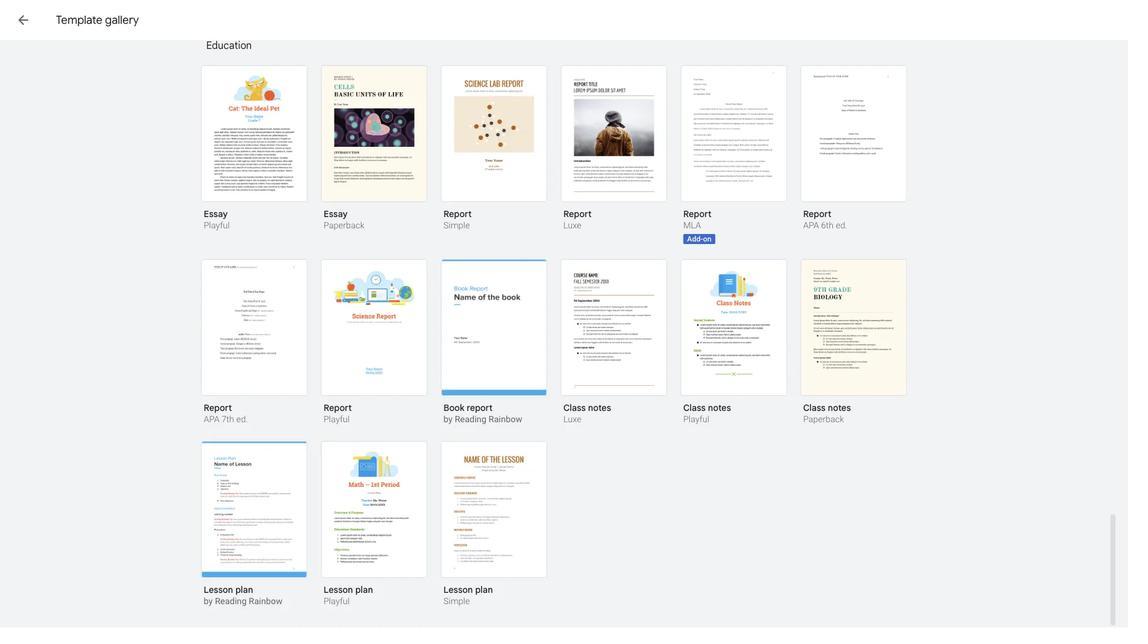 Task type: vqa. For each thing, say whether or not it's contained in the screenshot.
Left related to Left only
no



Task type: describe. For each thing, give the bounding box(es) containing it.
1 class notes option from the left
[[561, 259, 668, 427]]

gallery
[[105, 13, 139, 27]]

essay for essay playful
[[204, 209, 228, 220]]

2 essay option from the left
[[321, 65, 428, 232]]

reading for plan
[[215, 597, 247, 607]]

report apa 6th ed.
[[804, 209, 848, 231]]

report for report luxe
[[564, 209, 592, 220]]

class for class notes luxe
[[564, 403, 586, 414]]

essay for essay paperback
[[324, 209, 348, 220]]

report for report playful
[[324, 403, 352, 414]]

by for book report
[[444, 415, 453, 425]]

simple inside 'report simple'
[[444, 221, 470, 231]]

6th
[[822, 221, 834, 231]]

book
[[444, 403, 465, 414]]

lesson plan by reading rainbow
[[204, 585, 283, 607]]

ed. for report apa 7th ed.
[[236, 415, 248, 425]]

education
[[206, 39, 252, 52]]

luxe inside class notes luxe
[[564, 415, 582, 425]]

lesson for lesson plan by reading rainbow
[[204, 585, 233, 596]]

1 essay option from the left
[[201, 65, 308, 232]]

paperback inside class notes paperback
[[804, 415, 845, 425]]

apa for report apa 7th ed.
[[204, 415, 220, 425]]

on
[[704, 235, 712, 244]]

lesson plan playful
[[324, 585, 373, 607]]

notes for class notes luxe
[[589, 403, 612, 414]]

report simple
[[444, 209, 472, 231]]

lesson plan simple
[[444, 585, 493, 607]]

simple inside lesson plan simple
[[444, 597, 470, 607]]

lesson for lesson plan simple
[[444, 585, 473, 596]]

template
[[56, 13, 102, 27]]

7th
[[222, 415, 234, 425]]

report for report mla add-on
[[684, 209, 712, 220]]

report for report apa 6th ed.
[[804, 209, 832, 220]]

report playful
[[324, 403, 352, 425]]

rainbow for report
[[489, 415, 523, 425]]

lesson for lesson plan playful
[[324, 585, 353, 596]]



Task type: locate. For each thing, give the bounding box(es) containing it.
class for class notes playful
[[684, 403, 706, 414]]

reading
[[455, 415, 487, 425], [215, 597, 247, 607]]

2 lesson plan option from the left
[[321, 442, 428, 609]]

1 vertical spatial simple
[[444, 597, 470, 607]]

by
[[444, 415, 453, 425], [204, 597, 213, 607]]

report inside report apa 6th ed.
[[804, 209, 832, 220]]

0 horizontal spatial class notes option
[[561, 259, 668, 427]]

apa inside the 'report apa 7th ed.'
[[204, 415, 220, 425]]

1 horizontal spatial lesson plan option
[[321, 442, 428, 609]]

lesson inside lesson plan simple
[[444, 585, 473, 596]]

playful inside class notes playful
[[684, 415, 710, 425]]

by inside lesson plan by reading rainbow
[[204, 597, 213, 607]]

plan for lesson plan simple
[[476, 585, 493, 596]]

3 plan from the left
[[476, 585, 493, 596]]

1 horizontal spatial essay option
[[321, 65, 428, 232]]

1 horizontal spatial reading rainbow link
[[455, 415, 523, 425]]

essay paperback
[[324, 209, 365, 231]]

0 horizontal spatial reading
[[215, 597, 247, 607]]

1 class from the left
[[564, 403, 586, 414]]

0 vertical spatial apa
[[804, 221, 820, 231]]

choose template dialog dialog
[[0, 0, 1129, 629]]

3 class notes option from the left
[[801, 259, 908, 427]]

notes inside class notes playful
[[709, 403, 732, 414]]

lesson plan option
[[201, 442, 308, 609], [321, 442, 428, 609], [441, 442, 548, 609]]

apa left 7th
[[204, 415, 220, 425]]

apa for report apa 6th ed.
[[804, 221, 820, 231]]

1 horizontal spatial ed.
[[836, 221, 848, 231]]

1 lesson plan option from the left
[[201, 442, 308, 609]]

by inside book report by reading rainbow
[[444, 415, 453, 425]]

rainbow for plan
[[249, 597, 283, 607]]

1 horizontal spatial rainbow
[[489, 415, 523, 425]]

2 horizontal spatial class notes option
[[801, 259, 908, 427]]

0 horizontal spatial essay option
[[201, 65, 308, 232]]

docs
[[70, 12, 101, 29]]

class for class notes paperback
[[804, 403, 826, 414]]

3 lesson from the left
[[444, 585, 473, 596]]

class notes luxe
[[564, 403, 612, 425]]

2 essay from the left
[[324, 209, 348, 220]]

0 horizontal spatial lesson
[[204, 585, 233, 596]]

0 vertical spatial paperback
[[324, 221, 365, 231]]

report inside report mla add-on
[[684, 209, 712, 220]]

report mla add-on
[[684, 209, 712, 244]]

0 vertical spatial reading
[[455, 415, 487, 425]]

0 horizontal spatial ed.
[[236, 415, 248, 425]]

notes inside class notes luxe
[[589, 403, 612, 414]]

rainbow inside book report by reading rainbow
[[489, 415, 523, 425]]

0 vertical spatial luxe
[[564, 221, 582, 231]]

1 horizontal spatial essay
[[324, 209, 348, 220]]

1 vertical spatial paperback
[[804, 415, 845, 425]]

reading rainbow link inside book report option
[[455, 415, 523, 425]]

2 horizontal spatial lesson
[[444, 585, 473, 596]]

plan inside lesson plan simple
[[476, 585, 493, 596]]

reading rainbow link for book report
[[455, 415, 523, 425]]

0 horizontal spatial notes
[[589, 403, 612, 414]]

1 horizontal spatial paperback
[[804, 415, 845, 425]]

0 horizontal spatial reading rainbow link
[[215, 597, 283, 607]]

0 vertical spatial reading rainbow link
[[455, 415, 523, 425]]

playful inside lesson plan playful
[[324, 597, 350, 607]]

1 vertical spatial reading rainbow link
[[215, 597, 283, 607]]

apa left 6th
[[804, 221, 820, 231]]

class inside class notes luxe
[[564, 403, 586, 414]]

mla
[[684, 221, 702, 231]]

essay playful
[[204, 209, 230, 231]]

plan for lesson plan by reading rainbow
[[236, 585, 253, 596]]

simple
[[444, 221, 470, 231], [444, 597, 470, 607]]

lesson
[[204, 585, 233, 596], [324, 585, 353, 596], [444, 585, 473, 596]]

book report by reading rainbow
[[444, 403, 523, 425]]

ed.
[[836, 221, 848, 231], [236, 415, 248, 425]]

notes for class notes paperback
[[829, 403, 852, 414]]

reading for report
[[455, 415, 487, 425]]

0 horizontal spatial rainbow
[[249, 597, 283, 607]]

0 horizontal spatial lesson plan option
[[201, 442, 308, 609]]

0 vertical spatial rainbow
[[489, 415, 523, 425]]

paperback
[[324, 221, 365, 231], [804, 415, 845, 425]]

playful inside report playful
[[324, 415, 350, 425]]

add-
[[688, 235, 704, 244]]

ed. inside the 'report apa 7th ed.'
[[236, 415, 248, 425]]

1 plan from the left
[[236, 585, 253, 596]]

notes
[[589, 403, 612, 414], [709, 403, 732, 414], [829, 403, 852, 414]]

essay inside essay paperback
[[324, 209, 348, 220]]

1 essay from the left
[[204, 209, 228, 220]]

1 horizontal spatial notes
[[709, 403, 732, 414]]

report for report simple
[[444, 209, 472, 220]]

apa
[[804, 221, 820, 231], [204, 415, 220, 425]]

2 class from the left
[[684, 403, 706, 414]]

notes inside class notes paperback
[[829, 403, 852, 414]]

1 horizontal spatial plan
[[356, 585, 373, 596]]

1 horizontal spatial by
[[444, 415, 453, 425]]

essay option
[[201, 65, 308, 232], [321, 65, 428, 232]]

report
[[444, 209, 472, 220], [564, 209, 592, 220], [684, 209, 712, 220], [804, 209, 832, 220], [204, 403, 232, 414], [324, 403, 352, 414]]

class
[[564, 403, 586, 414], [684, 403, 706, 414], [804, 403, 826, 414]]

class inside class notes paperback
[[804, 403, 826, 414]]

2 lesson from the left
[[324, 585, 353, 596]]

reading rainbow link
[[455, 415, 523, 425], [215, 597, 283, 607]]

plan
[[236, 585, 253, 596], [356, 585, 373, 596], [476, 585, 493, 596]]

notes for class notes playful
[[709, 403, 732, 414]]

playful
[[204, 221, 230, 231], [324, 415, 350, 425], [684, 415, 710, 425], [324, 597, 350, 607]]

1 horizontal spatial apa
[[804, 221, 820, 231]]

plan inside lesson plan by reading rainbow
[[236, 585, 253, 596]]

1 horizontal spatial reading
[[455, 415, 487, 425]]

apa inside report apa 6th ed.
[[804, 221, 820, 231]]

class notes option
[[561, 259, 668, 427], [681, 259, 788, 427], [801, 259, 908, 427]]

1 vertical spatial reading
[[215, 597, 247, 607]]

luxe
[[564, 221, 582, 231], [564, 415, 582, 425]]

ed. for report apa 6th ed.
[[836, 221, 848, 231]]

report option
[[441, 65, 548, 232], [561, 65, 668, 232], [681, 65, 788, 244], [801, 65, 908, 232], [201, 259, 308, 427], [321, 259, 428, 427]]

reading inside book report by reading rainbow
[[455, 415, 487, 425]]

2 plan from the left
[[356, 585, 373, 596]]

reading inside lesson plan by reading rainbow
[[215, 597, 247, 607]]

3 notes from the left
[[829, 403, 852, 414]]

1 lesson from the left
[[204, 585, 233, 596]]

luxe inside report luxe
[[564, 221, 582, 231]]

essay inside essay playful
[[204, 209, 228, 220]]

rainbow inside lesson plan by reading rainbow
[[249, 597, 283, 607]]

2 horizontal spatial class
[[804, 403, 826, 414]]

0 horizontal spatial paperback
[[324, 221, 365, 231]]

1 horizontal spatial class
[[684, 403, 706, 414]]

1 horizontal spatial class notes option
[[681, 259, 788, 427]]

plan for lesson plan playful
[[356, 585, 373, 596]]

0 vertical spatial ed.
[[836, 221, 848, 231]]

essay
[[204, 209, 228, 220], [324, 209, 348, 220]]

lesson inside lesson plan by reading rainbow
[[204, 585, 233, 596]]

0 vertical spatial simple
[[444, 221, 470, 231]]

docs link
[[40, 8, 101, 35]]

0 horizontal spatial plan
[[236, 585, 253, 596]]

reading rainbow link for lesson plan
[[215, 597, 283, 607]]

report for report apa 7th ed.
[[204, 403, 232, 414]]

1 horizontal spatial lesson
[[324, 585, 353, 596]]

1 vertical spatial ed.
[[236, 415, 248, 425]]

1 simple from the top
[[444, 221, 470, 231]]

0 horizontal spatial by
[[204, 597, 213, 607]]

rainbow
[[489, 415, 523, 425], [249, 597, 283, 607]]

2 horizontal spatial lesson plan option
[[441, 442, 548, 609]]

report apa 7th ed.
[[204, 403, 248, 425]]

report inside the 'report apa 7th ed.'
[[204, 403, 232, 414]]

2 horizontal spatial plan
[[476, 585, 493, 596]]

class inside class notes playful
[[684, 403, 706, 414]]

0 horizontal spatial essay
[[204, 209, 228, 220]]

1 vertical spatial rainbow
[[249, 597, 283, 607]]

3 lesson plan option from the left
[[441, 442, 548, 609]]

ed. right 6th
[[836, 221, 848, 231]]

book report option
[[441, 259, 548, 427]]

2 class notes option from the left
[[681, 259, 788, 427]]

2 notes from the left
[[709, 403, 732, 414]]

by for lesson plan
[[204, 597, 213, 607]]

0 vertical spatial by
[[444, 415, 453, 425]]

0 horizontal spatial class
[[564, 403, 586, 414]]

report luxe
[[564, 209, 592, 231]]

education list box
[[201, 65, 924, 624]]

report
[[467, 403, 493, 414]]

3 class from the left
[[804, 403, 826, 414]]

template gallery
[[56, 13, 139, 27]]

class notes paperback
[[804, 403, 852, 425]]

1 vertical spatial by
[[204, 597, 213, 607]]

2 horizontal spatial notes
[[829, 403, 852, 414]]

ed. right 7th
[[236, 415, 248, 425]]

ed. inside report apa 6th ed.
[[836, 221, 848, 231]]

2 simple from the top
[[444, 597, 470, 607]]

lesson inside lesson plan playful
[[324, 585, 353, 596]]

2 luxe from the top
[[564, 415, 582, 425]]

0 horizontal spatial apa
[[204, 415, 220, 425]]

1 luxe from the top
[[564, 221, 582, 231]]

1 notes from the left
[[589, 403, 612, 414]]

reading rainbow link inside lesson plan option
[[215, 597, 283, 607]]

class notes playful
[[684, 403, 732, 425]]

1 vertical spatial luxe
[[564, 415, 582, 425]]

1 vertical spatial apa
[[204, 415, 220, 425]]

plan inside lesson plan playful
[[356, 585, 373, 596]]



